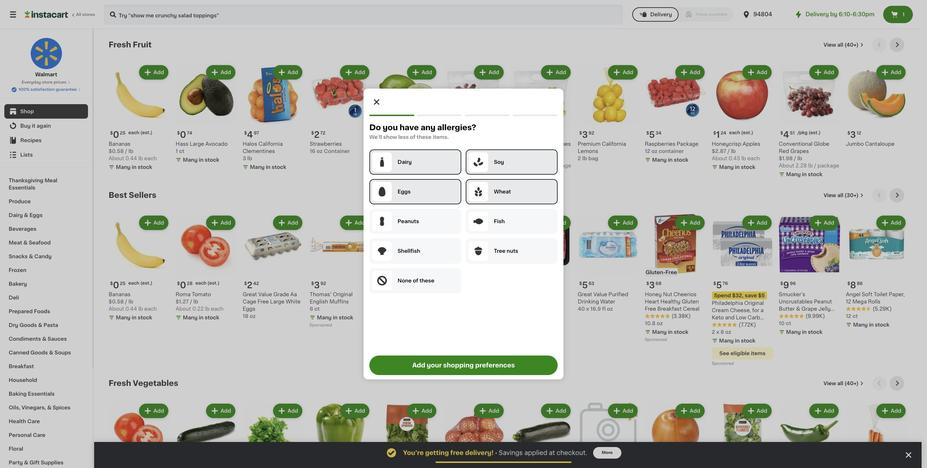 Task type: describe. For each thing, give the bounding box(es) containing it.
lb inside halos california clementines 3 lb
[[247, 156, 252, 161]]

$ for lime 42
[[378, 131, 381, 135]]

household link
[[4, 374, 88, 388]]

• savings applied at checkout.
[[495, 450, 587, 456]]

spend $20, save $5
[[379, 293, 430, 299]]

purified
[[609, 292, 628, 297]]

100% satisfaction guarantee button
[[11, 85, 81, 93]]

gluten
[[682, 300, 699, 305]]

$ for halos california clementines
[[244, 131, 247, 135]]

/pkg inside $ 5 23 /pkg (est.)
[[463, 131, 473, 135]]

1 inside button
[[903, 12, 905, 17]]

product group containing 9
[[779, 214, 840, 338]]

22 18
[[448, 281, 465, 290]]

6:30pm
[[853, 12, 875, 17]]

container
[[324, 149, 350, 154]]

english
[[310, 300, 328, 305]]

bakery
[[9, 282, 27, 287]]

conventional globe red grapes $1.98 / lb about 2.28 lb / package
[[779, 142, 839, 168]]

24
[[721, 131, 726, 135]]

eligible
[[731, 351, 750, 356]]

10.8
[[645, 321, 656, 326]]

10.8 oz
[[645, 321, 663, 326]]

supplies
[[41, 461, 63, 466]]

prices
[[54, 80, 66, 84]]

main content containing 0
[[94, 29, 922, 469]]

store
[[42, 80, 53, 84]]

oz down lifestyle
[[725, 330, 731, 335]]

2 item carousel region from the top
[[109, 188, 907, 371]]

allergies?
[[437, 124, 476, 131]]

72
[[320, 131, 325, 135]]

free inside great value grade aa cage free large white eggs 18 oz
[[258, 300, 269, 305]]

$0.25 each (estimated) element for 0
[[109, 128, 170, 141]]

seedless inside green seedless grapes bag
[[528, 142, 551, 147]]

aa
[[290, 292, 297, 297]]

$0.25 each (estimated) element for each (est.)
[[109, 279, 170, 291]]

$ for great value grade aa cage free large white eggs
[[244, 282, 247, 286]]

92 for premium california lemons
[[589, 131, 594, 135]]

fl
[[602, 307, 606, 312]]

0.44 for each (est.)
[[125, 307, 137, 312]]

$ inside $ 0 28 each (est.)
[[177, 282, 180, 286]]

view for 8
[[824, 193, 836, 198]]

ground,
[[543, 292, 564, 297]]

22
[[448, 281, 459, 290]]

12 inside $ 3 12
[[857, 131, 861, 135]]

great for 2
[[243, 292, 257, 297]]

and
[[725, 316, 735, 321]]

oz inside raspberries package 12 oz container
[[652, 149, 658, 154]]

essentials inside thanksgiving meal essentials
[[9, 185, 35, 191]]

lb inside premium california lemons 2 lb bag
[[582, 156, 587, 161]]

$5 for 5
[[758, 293, 765, 299]]

getting
[[425, 451, 449, 456]]

premium
[[578, 142, 601, 147]]

•
[[495, 450, 497, 456]]

$ for great value purified drinking water
[[579, 282, 582, 286]]

instacart logo image
[[25, 10, 68, 19]]

$ 5 63
[[579, 281, 594, 290]]

healthy
[[661, 300, 681, 305]]

ct right 10
[[786, 321, 791, 326]]

$2.18
[[444, 156, 457, 161]]

18 inside great value grade aa cage free large white eggs 18 oz
[[243, 314, 248, 319]]

5 for $ 5 63
[[582, 281, 588, 290]]

1 item carousel region from the top
[[109, 38, 907, 183]]

$ for jumbo cantaloupe
[[847, 131, 850, 135]]

5 for $ 5 34
[[649, 131, 655, 139]]

25 for 0
[[120, 131, 125, 135]]

tomato
[[192, 292, 211, 297]]

california for halos california clementines 3 lb
[[259, 142, 283, 147]]

all for 3
[[837, 42, 843, 47]]

$5 for 3
[[423, 293, 430, 299]]

see eligible items
[[720, 351, 766, 356]]

$ 5 76
[[713, 281, 728, 290]]

& inside condiments & sauces link
[[42, 337, 46, 342]]

88
[[388, 282, 393, 286]]

eggs inside add your shopping preferences "element"
[[398, 189, 411, 194]]

12 ct
[[846, 314, 858, 319]]

bakery link
[[4, 277, 88, 291]]

$ for honey nut cheerios heart healthy gluten free breakfast cereal
[[646, 282, 649, 286]]

$ for spend $32, save $5
[[713, 282, 716, 286]]

sponsored badge image for $ 3 92
[[310, 324, 332, 328]]

conventional
[[779, 142, 813, 147]]

item carousel region containing fresh vegetables
[[109, 377, 907, 469]]

premium california lemons 2 lb bag
[[578, 142, 626, 161]]

everyday store prices link
[[22, 80, 71, 85]]

toilet
[[874, 292, 888, 297]]

63
[[589, 282, 594, 286]]

$4.81 per package (estimated) element
[[511, 128, 572, 141]]

sauces
[[48, 337, 67, 342]]

globe
[[814, 142, 829, 147]]

(est.) inside $1.24 each (estimated) element
[[741, 131, 753, 135]]

(40+) for fresh vegetables
[[845, 381, 859, 387]]

care for personal care
[[33, 433, 45, 438]]

lemons
[[578, 149, 598, 154]]

bananas $0.58 / lb about 0.44 lb each for 0
[[109, 142, 157, 161]]

dairy for dairy & eggs
[[9, 213, 23, 218]]

$ 5 23 /pkg (est.)
[[445, 131, 486, 139]]

dairy for dairy
[[398, 160, 412, 165]]

$ 8 86
[[847, 281, 863, 290]]

drinking
[[578, 300, 599, 305]]

delivery by 6:10-6:30pm
[[806, 12, 875, 17]]

delivery for delivery
[[650, 12, 672, 17]]

fish
[[494, 219, 505, 224]]

see eligible items button
[[712, 348, 773, 360]]

hass
[[176, 142, 188, 147]]

walmart logo image
[[30, 38, 62, 70]]

$ 3 88
[[378, 281, 393, 290]]

jumbo cantaloupe
[[846, 142, 895, 147]]

all for 8
[[838, 193, 843, 198]]

goods for dry
[[19, 323, 37, 328]]

9
[[783, 281, 789, 290]]

save for 3
[[410, 293, 422, 299]]

$5.23 per package (estimated) element
[[444, 128, 505, 141]]

oz inside great value grade aa cage free large white eggs 18 oz
[[250, 314, 256, 319]]

$ for smucker's uncrustables peanut butter & grape jelly sandwich
[[780, 282, 783, 286]]

delivery for delivery by 6:10-6:30pm
[[806, 12, 829, 17]]

oz inside strawberries 16 oz container
[[317, 149, 323, 154]]

2.43
[[528, 163, 539, 168]]

spices
[[53, 406, 70, 411]]

1 inside 'hass large avocado 1 ct'
[[176, 149, 178, 154]]

3 inside halos california clementines 3 lb
[[243, 156, 246, 161]]

(40+) for fresh fruit
[[845, 42, 859, 47]]

large inside great value grade aa cage free large white eggs 18 oz
[[270, 300, 285, 305]]

floral
[[9, 447, 23, 452]]

produce link
[[4, 195, 88, 209]]

3 for thomas' original english muffins
[[314, 281, 320, 290]]

1 vertical spatial these
[[420, 279, 434, 284]]

view all (40+) button for fresh fruit
[[821, 38, 867, 52]]

add inside button
[[412, 363, 425, 369]]

$ for premium california lemons
[[579, 131, 582, 135]]

halos
[[243, 142, 257, 147]]

$ 3 12
[[847, 131, 861, 139]]

1 vertical spatial essentials
[[28, 392, 55, 397]]

$32,
[[732, 293, 744, 299]]

$ for spend $20, save $5
[[378, 282, 381, 286]]

stores
[[82, 13, 95, 17]]

3 for honey nut cheerios heart healthy gluten free breakfast cereal
[[649, 281, 655, 290]]

meat & seafood link
[[4, 236, 88, 250]]

x inside great value purified drinking water 40 x 16.9 fl oz
[[586, 307, 589, 312]]

a-
[[482, 292, 488, 297]]

view all (40+) for fruit
[[824, 42, 859, 47]]

$5.72 element
[[511, 279, 572, 291]]

value for 2
[[258, 292, 272, 297]]

2 down lifestyle
[[712, 330, 715, 335]]

2 up cage
[[247, 281, 253, 290]]

bananas for each (est.)
[[109, 292, 131, 297]]

peanuts
[[398, 219, 419, 224]]

(est.) inside $ 0 28 each (est.)
[[208, 281, 220, 286]]

bananas for 0
[[109, 142, 131, 147]]

these inside do you have any allergies? we'll show less of these items.
[[417, 135, 432, 140]]

$ 3 92 for thomas' original english muffins
[[311, 281, 326, 290]]

party & gift supplies
[[9, 461, 63, 466]]

seafood
[[29, 240, 51, 246]]

3 for jumbo cantaloupe
[[850, 131, 856, 139]]

1 inside lime 42 1 each
[[377, 149, 379, 154]]

3 view from the top
[[824, 381, 836, 387]]

canned
[[9, 351, 29, 356]]

seedless inside sun harvest seedless red grapes $2.18 / lb about 2.4 lb / package
[[476, 142, 499, 147]]

large inside 'hass large avocado 1 ct'
[[190, 142, 204, 147]]

$ for strawberries
[[311, 131, 314, 135]]

1 vertical spatial of
[[413, 279, 418, 284]]

party
[[9, 461, 23, 466]]

18 inside 22 18
[[460, 282, 465, 286]]

breakfast inside breakfast link
[[9, 364, 34, 369]]

oz right 10.8
[[657, 321, 663, 326]]

sellers
[[129, 192, 156, 199]]

household
[[9, 378, 37, 383]]

lifestyle
[[712, 323, 734, 328]]

oils, vinegars, & spices link
[[4, 401, 88, 415]]

eggs inside great value grade aa cage free large white eggs 18 oz
[[243, 307, 255, 312]]

breakfast link
[[4, 360, 88, 374]]

green seedless grapes bag
[[511, 142, 571, 154]]

lime
[[377, 142, 389, 147]]

bounty
[[444, 292, 462, 297]]

health care
[[9, 419, 40, 424]]

jelly
[[819, 307, 831, 312]]

select-
[[464, 292, 482, 297]]

spend for 3
[[379, 293, 396, 299]]

california for premium california lemons 2 lb bag
[[602, 142, 626, 147]]

more
[[602, 451, 613, 455]]

goods for canned
[[30, 351, 48, 356]]

grapes inside sun harvest seedless red grapes $2.18 / lb about 2.4 lb / package
[[455, 149, 474, 154]]

cereal
[[683, 307, 700, 312]]

thomas' original english muffins 6 ct
[[310, 292, 353, 312]]

tree nuts
[[494, 249, 518, 254]]

2 x 8 oz
[[712, 330, 731, 335]]

1 vertical spatial x
[[716, 330, 719, 335]]

0 vertical spatial free
[[666, 270, 677, 275]]

philadelphia
[[712, 301, 743, 306]]

soups
[[55, 351, 71, 356]]

/ inside honeycrisp apples $2.87 / lb about 0.43 lb each
[[728, 149, 730, 154]]

42 inside lime 42 1 each
[[391, 142, 397, 147]]

/pkg inside '$4.51 per package (estimated)' element
[[798, 131, 808, 135]]



Task type: locate. For each thing, give the bounding box(es) containing it.
0 vertical spatial 18
[[460, 282, 465, 286]]

candy
[[34, 254, 52, 259]]

0 vertical spatial 0.44
[[125, 156, 137, 161]]

1 horizontal spatial free
[[645, 307, 656, 312]]

shop link
[[4, 104, 88, 119]]

0 horizontal spatial 42
[[253, 282, 259, 286]]

value up water
[[593, 292, 607, 297]]

$5 up a
[[758, 293, 765, 299]]

value inside great value grade aa cage free large white eggs 18 oz
[[258, 292, 272, 297]]

1 horizontal spatial grapes
[[552, 142, 571, 147]]

2 /pkg from the left
[[463, 131, 473, 135]]

1 vertical spatial $ 0 25 each (est.)
[[110, 281, 152, 290]]

0 vertical spatial fresh
[[109, 41, 131, 49]]

package down green seedless grapes bag
[[549, 163, 571, 168]]

96
[[790, 282, 796, 286]]

fresh for fresh vegetables
[[109, 380, 131, 388]]

$ inside $ 5 23 /pkg (est.)
[[445, 131, 448, 135]]

1 vertical spatial 25
[[120, 282, 125, 286]]

0 horizontal spatial california
[[259, 142, 283, 147]]

& left pasta
[[38, 323, 42, 328]]

1 vertical spatial dairy
[[9, 213, 23, 218]]

1 0.44 from the top
[[125, 156, 137, 161]]

essentials down thanksgiving
[[9, 185, 35, 191]]

1 vertical spatial view all (40+) button
[[821, 377, 867, 391]]

do you have any allergies? we'll show less of these items.
[[369, 124, 476, 140]]

1 horizontal spatial $5
[[758, 293, 765, 299]]

snacks & candy
[[9, 254, 52, 259]]

2 4 from the left
[[247, 131, 253, 139]]

goods inside the dry goods & pasta link
[[19, 323, 37, 328]]

great up cage
[[243, 292, 257, 297]]

1 value from the left
[[593, 292, 607, 297]]

0 vertical spatial all
[[837, 42, 843, 47]]

fresh for fresh fruit
[[109, 41, 131, 49]]

large down grade
[[270, 300, 285, 305]]

100% satisfaction guarantee
[[19, 88, 77, 92]]

grapes down conventional
[[791, 149, 809, 154]]

original for cheese,
[[744, 301, 764, 306]]

shop
[[20, 109, 34, 114]]

0 vertical spatial dairy
[[398, 160, 412, 165]]

1 vertical spatial 0.44
[[125, 307, 137, 312]]

product group containing 1
[[712, 64, 773, 172]]

None search field
[[104, 4, 623, 25]]

each inside honeycrisp apples $2.87 / lb about 0.43 lb each
[[747, 156, 760, 161]]

0 vertical spatial bananas $0.58 / lb about 0.44 lb each
[[109, 142, 157, 161]]

by
[[830, 12, 838, 17]]

1 25 from the top
[[120, 131, 125, 135]]

25 for each (est.)
[[120, 282, 125, 286]]

2.4
[[461, 163, 469, 168]]

0 horizontal spatial red
[[444, 149, 454, 154]]

all inside popup button
[[838, 193, 843, 198]]

care for health care
[[27, 419, 40, 424]]

$ inside $ 4 51
[[780, 131, 783, 135]]

about inside sun harvest seedless red grapes $2.18 / lb about 2.4 lb / package
[[444, 163, 459, 168]]

view all (40+) for vegetables
[[824, 381, 859, 387]]

1 all from the top
[[837, 42, 843, 47]]

$ 0 25 each (est.) for 0
[[110, 131, 152, 139]]

2 25 from the top
[[120, 282, 125, 286]]

delivery inside 'button'
[[650, 12, 672, 17]]

breakfast down healthy
[[657, 307, 682, 312]]

red down sun
[[444, 149, 454, 154]]

1 view all (40+) button from the top
[[821, 38, 867, 52]]

sponsored badge image for $ 3 88
[[377, 355, 399, 359]]

oz inside great value purified drinking water 40 x 16.9 fl oz
[[607, 307, 613, 312]]

goods down the prepared foods
[[19, 323, 37, 328]]

2 bananas $0.58 / lb about 0.44 lb each from the top
[[109, 292, 157, 312]]

0 horizontal spatial eggs
[[29, 213, 43, 218]]

1 vertical spatial view all (40+)
[[824, 381, 859, 387]]

grapes down $4.81 per package (estimated) element
[[552, 142, 571, 147]]

& inside canned goods & soups 'link'
[[49, 351, 53, 356]]

oz right fl
[[607, 307, 613, 312]]

1 horizontal spatial great
[[578, 292, 592, 297]]

ct right 6
[[314, 307, 320, 312]]

$ 3 92
[[579, 131, 594, 139], [311, 281, 326, 290]]

2 california from the left
[[259, 142, 283, 147]]

92 up thomas'
[[321, 282, 326, 286]]

0 vertical spatial original
[[333, 292, 353, 297]]

original up muffins
[[333, 292, 353, 297]]

& inside party & gift supplies link
[[24, 461, 28, 466]]

save right $20,
[[410, 293, 422, 299]]

1 horizontal spatial large
[[270, 300, 285, 305]]

x
[[586, 307, 589, 312], [716, 330, 719, 335]]

dairy inside 'link'
[[9, 213, 23, 218]]

$5 down none of these
[[423, 293, 430, 299]]

0 horizontal spatial x
[[586, 307, 589, 312]]

1 horizontal spatial california
[[602, 142, 626, 147]]

$ inside $ 3 88
[[378, 282, 381, 286]]

5 for $ 5 23 /pkg (est.)
[[448, 131, 454, 139]]

lists
[[20, 152, 33, 158]]

2 horizontal spatial eggs
[[398, 189, 411, 194]]

(est.) inside $ 5 23 /pkg (est.)
[[474, 131, 486, 135]]

1 vertical spatial (40+)
[[845, 381, 859, 387]]

5 left '63' at bottom
[[582, 281, 588, 290]]

preferences
[[475, 363, 515, 369]]

dairy & eggs link
[[4, 209, 88, 222]]

1 vertical spatial 8
[[721, 330, 724, 335]]

package right the '2.4'
[[479, 163, 501, 168]]

pasta
[[44, 323, 58, 328]]

$ 2 42
[[244, 281, 259, 290]]

1 4 from the left
[[783, 131, 789, 139]]

add your shopping preferences element
[[364, 89, 564, 380]]

2 0.44 from the top
[[125, 307, 137, 312]]

red inside conventional globe red grapes $1.98 / lb about 2.28 lb / package
[[779, 149, 789, 154]]

1 great from the left
[[578, 292, 592, 297]]

again
[[37, 124, 51, 129]]

original up for
[[744, 301, 764, 306]]

free
[[666, 270, 677, 275], [258, 300, 269, 305], [645, 307, 656, 312]]

& left candy
[[29, 254, 33, 259]]

1 vertical spatial $0.58
[[109, 300, 124, 305]]

free inside honey nut cheerios heart healthy gluten free breakfast cereal
[[645, 307, 656, 312]]

5 left 34
[[649, 131, 655, 139]]

essentials
[[9, 185, 35, 191], [28, 392, 55, 397]]

5 left 23 on the top of page
[[448, 131, 454, 139]]

& inside dairy & eggs 'link'
[[24, 213, 28, 218]]

0 vertical spatial 92
[[589, 131, 594, 135]]

2 view all (40+) from the top
[[824, 381, 859, 387]]

& inside oils, vinegars, & spices 'link'
[[47, 406, 51, 411]]

of right 'less' on the left of the page
[[410, 135, 416, 140]]

1 vertical spatial $ 3 92
[[311, 281, 326, 290]]

2 seedless from the left
[[476, 142, 499, 147]]

42 inside $ 2 42
[[253, 282, 259, 286]]

2 horizontal spatial grapes
[[791, 149, 809, 154]]

0 horizontal spatial 8
[[721, 330, 724, 335]]

1 horizontal spatial save
[[745, 293, 757, 299]]

2 $0.58 from the top
[[109, 300, 124, 305]]

0 horizontal spatial 18
[[243, 314, 248, 319]]

0 vertical spatial these
[[417, 135, 432, 140]]

view all (40+)
[[824, 42, 859, 47], [824, 381, 859, 387]]

1 vertical spatial fresh
[[109, 380, 131, 388]]

3 left 88
[[381, 281, 387, 290]]

1 vertical spatial item carousel region
[[109, 188, 907, 371]]

0 vertical spatial goods
[[19, 323, 37, 328]]

92 up premium at the top right of the page
[[589, 131, 594, 135]]

$ for hass large avocado
[[177, 131, 180, 135]]

0 horizontal spatial large
[[190, 142, 204, 147]]

original for muffins
[[333, 292, 353, 297]]

meat & seafood
[[9, 240, 51, 246]]

beverages
[[9, 227, 36, 232]]

0 vertical spatial large
[[190, 142, 204, 147]]

0 vertical spatial item carousel region
[[109, 38, 907, 183]]

1 vertical spatial 18
[[243, 314, 248, 319]]

1 vertical spatial all
[[838, 193, 843, 198]]

$ inside $ 3 68
[[646, 282, 649, 286]]

water
[[600, 300, 615, 305]]

dairy down 'less' on the left of the page
[[398, 160, 412, 165]]

nuts
[[507, 249, 518, 254]]

2 red from the left
[[444, 149, 454, 154]]

1 horizontal spatial 18
[[460, 282, 465, 286]]

$0.58 for 0
[[109, 149, 124, 154]]

seedless down $5.23 per package (estimated) element
[[476, 142, 499, 147]]

california inside halos california clementines 3 lb
[[259, 142, 283, 147]]

& inside meat & seafood link
[[23, 240, 28, 246]]

save right $32,
[[745, 293, 757, 299]]

add
[[154, 70, 164, 75], [221, 70, 231, 75], [288, 70, 298, 75], [355, 70, 365, 75], [422, 70, 432, 75], [489, 70, 499, 75], [556, 70, 566, 75], [623, 70, 633, 75], [690, 70, 700, 75], [757, 70, 767, 75], [824, 70, 834, 75], [891, 70, 901, 75], [154, 221, 164, 226], [221, 221, 231, 226], [288, 221, 298, 226], [355, 221, 365, 226], [489, 221, 499, 226], [556, 221, 566, 226], [623, 221, 633, 226], [690, 221, 700, 226], [757, 221, 767, 226], [824, 221, 834, 226], [891, 221, 901, 226], [412, 363, 425, 369], [154, 409, 164, 414], [221, 409, 231, 414], [288, 409, 298, 414], [355, 409, 365, 414], [422, 409, 432, 414], [489, 409, 499, 414], [556, 409, 566, 414], [623, 409, 633, 414], [690, 409, 700, 414], [757, 409, 767, 414], [824, 409, 834, 414], [891, 409, 901, 414]]

add button
[[140, 66, 168, 79], [207, 66, 235, 79], [274, 66, 302, 79], [341, 66, 369, 79], [408, 66, 436, 79], [475, 66, 503, 79], [542, 66, 570, 79], [609, 66, 637, 79], [676, 66, 704, 79], [743, 66, 771, 79], [810, 66, 838, 79], [877, 66, 905, 79], [140, 217, 168, 230], [207, 217, 235, 230], [274, 217, 302, 230], [341, 217, 369, 230], [475, 217, 503, 230], [542, 217, 570, 230], [609, 217, 637, 230], [676, 217, 704, 230], [743, 217, 771, 230], [810, 217, 838, 230], [877, 217, 905, 230], [140, 405, 168, 418], [207, 405, 235, 418], [274, 405, 302, 418], [341, 405, 369, 418], [408, 405, 436, 418], [475, 405, 503, 418], [542, 405, 570, 418], [609, 405, 637, 418], [676, 405, 704, 418], [743, 405, 771, 418], [810, 405, 838, 418], [877, 405, 905, 418]]

thanksgiving meal essentials link
[[4, 174, 88, 195]]

about inside the roma tomato $1.27 / lb about 0.22 lb each
[[176, 307, 191, 312]]

& up beverages
[[24, 213, 28, 218]]

/pkg right 51
[[798, 131, 808, 135]]

original inside philadelphia original cream cheese, for a keto and low carb lifestyle
[[744, 301, 764, 306]]

4 for $ 4 51
[[783, 131, 789, 139]]

/ inside the roma tomato $1.27 / lb about 0.22 lb each
[[190, 300, 192, 305]]

original inside thomas' original english muffins 6 ct
[[333, 292, 353, 297]]

$ 0 25 each (est.) for each (est.)
[[110, 281, 152, 290]]

fresh vegetables
[[109, 380, 178, 388]]

0 vertical spatial (40+)
[[845, 42, 859, 47]]

$ inside $ 2 72
[[311, 131, 314, 135]]

0 horizontal spatial grapes
[[455, 149, 474, 154]]

less
[[398, 135, 409, 140]]

2 horizontal spatial package
[[818, 163, 839, 168]]

view all (40+) button for fresh vegetables
[[821, 377, 867, 391]]

$ inside $ 3 12
[[847, 131, 850, 135]]

eggs up peanuts on the top left
[[398, 189, 411, 194]]

1 california from the left
[[602, 142, 626, 147]]

fresh left fruit on the top of the page
[[109, 41, 131, 49]]

$4.51 per package (estimated) element
[[779, 128, 840, 141]]

3 package from the left
[[479, 163, 501, 168]]

service type group
[[632, 7, 733, 22]]

$0.58 for each (est.)
[[109, 300, 124, 305]]

health
[[9, 419, 26, 424]]

/pkg right 23 on the top of page
[[463, 131, 473, 135]]

see
[[720, 351, 729, 356]]

3 left 68
[[649, 281, 655, 290]]

sponsored badge image for $ 3 68
[[645, 338, 667, 342]]

1 $0.25 each (estimated) element from the top
[[109, 128, 170, 141]]

3 up premium at the top right of the page
[[582, 131, 588, 139]]

items.
[[433, 135, 449, 140]]

2 value from the left
[[258, 292, 272, 297]]

$ for raspberries package
[[646, 131, 649, 135]]

jumbo
[[846, 142, 864, 147]]

0 horizontal spatial 92
[[321, 282, 326, 286]]

1 vertical spatial free
[[258, 300, 269, 305]]

2 fresh from the top
[[109, 380, 131, 388]]

1 $5 from the left
[[423, 293, 430, 299]]

1 $ 0 25 each (est.) from the top
[[110, 131, 152, 139]]

3 all from the top
[[837, 381, 843, 387]]

1 vertical spatial care
[[33, 433, 45, 438]]

tree
[[494, 249, 505, 254]]

2 inside premium california lemons 2 lb bag
[[578, 156, 581, 161]]

1 bananas from the top
[[109, 142, 131, 147]]

& right "meat"
[[23, 240, 28, 246]]

3 for premium california lemons
[[582, 131, 588, 139]]

value inside great value purified drinking water 40 x 16.9 fl oz
[[593, 292, 607, 297]]

1 (40+) from the top
[[845, 42, 859, 47]]

(est.) inside '$4.51 per package (estimated)' element
[[809, 131, 821, 135]]

product group containing 8
[[846, 214, 907, 330]]

x right 40
[[586, 307, 589, 312]]

2 spend from the left
[[714, 293, 731, 299]]

each inside $ 0 28 each (est.)
[[195, 281, 206, 286]]

essentials up oils, vinegars, & spices
[[28, 392, 55, 397]]

california inside premium california lemons 2 lb bag
[[602, 142, 626, 147]]

0.44 for 0
[[125, 156, 137, 161]]

spend for 5
[[714, 293, 731, 299]]

package
[[677, 142, 699, 147]]

each inside the roma tomato $1.27 / lb about 0.22 lb each
[[211, 307, 223, 312]]

3 down halos
[[243, 156, 246, 161]]

1 vertical spatial $0.25 each (estimated) element
[[109, 279, 170, 291]]

grapes down harvest
[[455, 149, 474, 154]]

2 vertical spatial item carousel region
[[109, 377, 907, 469]]

2 save from the left
[[745, 293, 757, 299]]

save for 5
[[745, 293, 757, 299]]

2 $5 from the left
[[758, 293, 765, 299]]

treatment tracker modal dialog
[[94, 443, 922, 469]]

$ for angel soft toilet paper, 12 mega rolls
[[847, 282, 850, 286]]

view all (30+)
[[824, 193, 859, 198]]

product group
[[109, 64, 170, 172], [176, 64, 237, 165], [243, 64, 304, 172], [310, 64, 371, 155], [377, 64, 438, 165], [444, 64, 505, 180], [511, 64, 572, 180], [578, 64, 639, 162], [645, 64, 706, 165], [712, 64, 773, 172], [779, 64, 840, 180], [846, 64, 907, 148], [109, 214, 170, 323], [176, 214, 237, 323], [243, 214, 304, 320], [310, 214, 371, 330], [377, 214, 438, 361], [444, 214, 505, 330], [511, 214, 572, 323], [578, 214, 639, 313], [645, 214, 706, 344], [712, 214, 773, 368], [779, 214, 840, 338], [846, 214, 907, 330], [109, 403, 170, 469], [176, 403, 237, 469], [243, 403, 304, 469], [310, 403, 371, 469], [377, 403, 438, 469], [444, 403, 505, 469], [511, 403, 572, 469], [578, 403, 639, 469], [645, 403, 706, 469], [712, 403, 773, 469], [779, 403, 840, 469], [846, 403, 907, 469]]

0 vertical spatial of
[[410, 135, 416, 140]]

buy it again link
[[4, 119, 88, 133]]

0 vertical spatial x
[[586, 307, 589, 312]]

sponsored badge image
[[310, 324, 332, 328], [645, 338, 667, 342], [377, 355, 399, 359], [712, 362, 734, 366]]

8 left 86
[[850, 281, 856, 290]]

0 horizontal spatial value
[[258, 292, 272, 297]]

& inside the dry goods & pasta link
[[38, 323, 42, 328]]

muffins
[[329, 300, 349, 305]]

2 package from the left
[[818, 163, 839, 168]]

care up floral link
[[33, 433, 45, 438]]

ct down mega
[[853, 314, 858, 319]]

12 inside raspberries package 12 oz container
[[645, 149, 650, 154]]

$ 3 92 for premium california lemons
[[579, 131, 594, 139]]

bananas $0.58 / lb about 0.44 lb each
[[109, 142, 157, 161], [109, 292, 157, 312]]

1 horizontal spatial 4
[[783, 131, 789, 139]]

80%/20%
[[511, 300, 535, 305]]

breakfast
[[657, 307, 682, 312], [9, 364, 34, 369]]

0 vertical spatial $0.25 each (estimated) element
[[109, 128, 170, 141]]

ct inside 'hass large avocado 1 ct'
[[179, 149, 184, 154]]

42 up cage
[[253, 282, 259, 286]]

red inside sun harvest seedless red grapes $2.18 / lb about 2.4 lb / package
[[444, 149, 454, 154]]

1 vertical spatial view
[[824, 193, 836, 198]]

oz down raspberries
[[652, 149, 658, 154]]

grapes inside conventional globe red grapes $1.98 / lb about 2.28 lb / package
[[791, 149, 809, 154]]

many
[[183, 158, 198, 163], [384, 158, 399, 163], [652, 158, 667, 163], [116, 165, 131, 170], [719, 165, 734, 170], [250, 165, 265, 170], [518, 172, 533, 177], [786, 172, 801, 177], [451, 172, 466, 177], [116, 316, 131, 321], [183, 316, 198, 321], [317, 316, 332, 321], [853, 323, 868, 328], [786, 330, 801, 335], [652, 330, 667, 335], [719, 339, 734, 344]]

ct down hass
[[179, 149, 184, 154]]

1 /pkg from the left
[[798, 131, 808, 135]]

$ for thomas' original english muffins
[[311, 282, 314, 286]]

california up the clementines
[[259, 142, 283, 147]]

1 view all (40+) from the top
[[824, 42, 859, 47]]

great inside great value purified drinking water 40 x 16.9 fl oz
[[578, 292, 592, 297]]

philadelphia original cream cheese, for a keto and low carb lifestyle
[[712, 301, 764, 328]]

party & gift supplies link
[[4, 456, 88, 469]]

package inside sun harvest seedless red grapes $2.18 / lb about 2.4 lb / package
[[479, 163, 501, 168]]

package down globe
[[818, 163, 839, 168]]

42 down show
[[391, 142, 397, 147]]

free right cage
[[258, 300, 269, 305]]

$0.28 each (estimated) element
[[176, 279, 237, 291]]

$ inside the $ 0 74
[[177, 131, 180, 135]]

of
[[410, 135, 416, 140], [413, 279, 418, 284]]

1 horizontal spatial original
[[744, 301, 764, 306]]

1 horizontal spatial spend
[[714, 293, 731, 299]]

goods down condiments & sauces
[[30, 351, 48, 356]]

spend down $ 3 88 at bottom
[[379, 293, 396, 299]]

1 horizontal spatial seedless
[[528, 142, 551, 147]]

$ 3 92 up premium at the top right of the page
[[579, 131, 594, 139]]

gluten-
[[646, 270, 666, 275]]

grade
[[273, 292, 289, 297]]

item carousel region
[[109, 38, 907, 183], [109, 188, 907, 371], [109, 377, 907, 469]]

12 inside angel soft toilet paper, 12 mega rolls
[[846, 300, 851, 305]]

& inside "snacks & candy" link
[[29, 254, 33, 259]]

about inside honeycrisp apples $2.87 / lb about 0.43 lb each
[[712, 156, 727, 161]]

angel soft toilet paper, 12 mega rolls
[[846, 292, 905, 305]]

canned goods & soups
[[9, 351, 71, 356]]

0 horizontal spatial dairy
[[9, 213, 23, 218]]

3 up thomas'
[[314, 281, 320, 290]]

condiments & sauces
[[9, 337, 67, 342]]

vinegars,
[[22, 406, 46, 411]]

0 horizontal spatial delivery
[[650, 12, 672, 17]]

foods
[[34, 309, 50, 314]]

oz down cage
[[250, 314, 256, 319]]

checkout.
[[557, 451, 587, 456]]

92 for thomas' original english muffins
[[321, 282, 326, 286]]

1 horizontal spatial package
[[549, 163, 571, 168]]

1 view from the top
[[824, 42, 836, 47]]

3 for spend $20, save $5
[[381, 281, 387, 290]]

0 horizontal spatial free
[[258, 300, 269, 305]]

bag
[[511, 149, 521, 154]]

dry
[[9, 323, 18, 328]]

1 vertical spatial goods
[[30, 351, 48, 356]]

$ inside $ 5 76
[[713, 282, 716, 286]]

$1.24 each (estimated) element
[[712, 128, 773, 141]]

0 vertical spatial view all (40+)
[[824, 42, 859, 47]]

5
[[448, 131, 454, 139], [649, 131, 655, 139], [582, 281, 588, 290], [716, 281, 722, 290]]

& left sauces
[[42, 337, 46, 342]]

1 spend from the left
[[379, 293, 396, 299]]

18 down cage
[[243, 314, 248, 319]]

0 vertical spatial view all (40+) button
[[821, 38, 867, 52]]

$ inside $ 4 97
[[244, 131, 247, 135]]

honey nut cheerios heart healthy gluten free breakfast cereal
[[645, 292, 700, 312]]

free down heart
[[645, 307, 656, 312]]

0 vertical spatial $ 3 92
[[579, 131, 594, 139]]

4 for $ 4 97
[[247, 131, 253, 139]]

these right 'none'
[[420, 279, 434, 284]]

applied
[[524, 451, 547, 456]]

& down "uncrustables" at the right
[[796, 307, 800, 312]]

none
[[398, 279, 412, 284]]

1 vertical spatial original
[[744, 301, 764, 306]]

honey
[[645, 292, 662, 297]]

it
[[32, 124, 35, 129]]

towels
[[460, 300, 477, 305]]

cheese,
[[730, 308, 751, 313]]

0 vertical spatial essentials
[[9, 185, 35, 191]]

0 vertical spatial 8
[[850, 281, 856, 290]]

1 horizontal spatial x
[[716, 330, 719, 335]]

$ inside $ 2 42
[[244, 282, 247, 286]]

5 left the 76
[[716, 281, 722, 290]]

satisfaction
[[30, 88, 55, 92]]

1 horizontal spatial /pkg
[[798, 131, 808, 135]]

about inside conventional globe red grapes $1.98 / lb about 2.28 lb / package
[[779, 163, 794, 168]]

2 down lemons
[[578, 156, 581, 161]]

$ inside $ 5 63
[[579, 282, 582, 286]]

care down 'vinegars,'
[[27, 419, 40, 424]]

1 horizontal spatial breakfast
[[657, 307, 682, 312]]

fresh left vegetables
[[109, 380, 131, 388]]

0 vertical spatial $ 0 25 each (est.)
[[110, 131, 152, 139]]

value for 5
[[593, 292, 607, 297]]

cream
[[712, 308, 729, 313]]

1 save from the left
[[410, 293, 422, 299]]

these down any
[[417, 135, 432, 140]]

breakfast inside honey nut cheerios heart healthy gluten free breakfast cereal
[[657, 307, 682, 312]]

great up drinking
[[578, 292, 592, 297]]

& left spices
[[47, 406, 51, 411]]

2 $0.25 each (estimated) element from the top
[[109, 279, 170, 291]]

$ inside $ 0 33
[[378, 131, 381, 135]]

2 great from the left
[[243, 292, 257, 297]]

california
[[602, 142, 626, 147], [259, 142, 283, 147]]

view inside popup button
[[824, 193, 836, 198]]

buy it again
[[20, 124, 51, 129]]

eggs down produce link
[[29, 213, 43, 218]]

spend up philadelphia
[[714, 293, 731, 299]]

baking essentials link
[[4, 388, 88, 401]]

5 for $ 5 76
[[716, 281, 722, 290]]

& left gift
[[24, 461, 28, 466]]

breakfast up household
[[9, 364, 34, 369]]

3 up jumbo
[[850, 131, 856, 139]]

goods inside canned goods & soups 'link'
[[30, 351, 48, 356]]

$0.25 each (estimated) element
[[109, 128, 170, 141], [109, 279, 170, 291]]

8 down lifestyle
[[721, 330, 724, 335]]

avocado
[[205, 142, 228, 147]]

dairy down produce
[[9, 213, 23, 218]]

sun harvest seedless red grapes $2.18 / lb about 2.4 lb / package
[[444, 142, 501, 168]]

roma tomato $1.27 / lb about 0.22 lb each
[[176, 292, 223, 312]]

0 vertical spatial 25
[[120, 131, 125, 135]]

2 view from the top
[[824, 193, 836, 198]]

1 $0.58 from the top
[[109, 149, 124, 154]]

2 vertical spatial eggs
[[243, 307, 255, 312]]

1 package from the left
[[549, 163, 571, 168]]

oz right 16 at the top left of page
[[317, 149, 323, 154]]

value left grade
[[258, 292, 272, 297]]

ct inside thomas' original english muffins 6 ct
[[314, 307, 320, 312]]

package inside conventional globe red grapes $1.98 / lb about 2.28 lb / package
[[818, 163, 839, 168]]

1 horizontal spatial red
[[779, 149, 789, 154]]

ct
[[179, 149, 184, 154], [314, 307, 320, 312], [853, 314, 858, 319], [786, 321, 791, 326]]

we'll
[[369, 135, 382, 140]]

0 horizontal spatial original
[[333, 292, 353, 297]]

eggs inside 'link'
[[29, 213, 43, 218]]

$ inside $ 5 34
[[646, 131, 649, 135]]

view for 3
[[824, 42, 836, 47]]

0 vertical spatial $0.58
[[109, 149, 124, 154]]

1 red from the left
[[779, 149, 789, 154]]

red up $1.98
[[779, 149, 789, 154]]

oils,
[[9, 406, 20, 411]]

0 horizontal spatial great
[[243, 292, 257, 297]]

1 seedless from the left
[[528, 142, 551, 147]]

2 (40+) from the top
[[845, 381, 859, 387]]

1 bananas $0.58 / lb about 0.44 lb each from the top
[[109, 142, 157, 161]]

0 vertical spatial 42
[[391, 142, 397, 147]]

$ 9 96
[[780, 281, 796, 290]]

product group containing 22
[[444, 214, 505, 330]]

2 vertical spatial free
[[645, 307, 656, 312]]

(30+)
[[845, 193, 859, 198]]

4 left 51
[[783, 131, 789, 139]]

honeycrisp apples $2.87 / lb about 0.43 lb each
[[712, 142, 760, 161]]

& left the soups
[[49, 351, 53, 356]]

2 bananas from the top
[[109, 292, 131, 297]]

great for 5
[[578, 292, 592, 297]]

x down lifestyle
[[716, 330, 719, 335]]

add your shopping preferences button
[[369, 356, 558, 376]]

1 horizontal spatial 8
[[850, 281, 856, 290]]

0 horizontal spatial save
[[410, 293, 422, 299]]

savings
[[499, 451, 523, 456]]

1 horizontal spatial 92
[[589, 131, 594, 135]]

(40+)
[[845, 42, 859, 47], [845, 381, 859, 387]]

thomas'
[[310, 292, 332, 297]]

$5
[[423, 293, 430, 299], [758, 293, 765, 299]]

$ inside $ 8 86
[[847, 282, 850, 286]]

0 vertical spatial breakfast
[[657, 307, 682, 312]]

each inside lime 42 1 each
[[380, 149, 393, 154]]

seedless down $4.81 per package (estimated) element
[[528, 142, 551, 147]]

4 left 97
[[247, 131, 253, 139]]

$ 3 92 up thomas'
[[311, 281, 326, 290]]

dairy inside add your shopping preferences "element"
[[398, 160, 412, 165]]

1 vertical spatial 42
[[253, 282, 259, 286]]

0 vertical spatial care
[[27, 419, 40, 424]]

free up nut
[[666, 270, 677, 275]]

1 horizontal spatial $ 3 92
[[579, 131, 594, 139]]

$ inside $ 9 96
[[780, 282, 783, 286]]

grapes inside green seedless grapes bag
[[552, 142, 571, 147]]

0 horizontal spatial $5
[[423, 293, 430, 299]]

bananas $0.58 / lb about 0.44 lb each for each (est.)
[[109, 292, 157, 312]]

1 vertical spatial bananas $0.58 / lb about 0.44 lb each
[[109, 292, 157, 312]]

of inside do you have any allergies? we'll show less of these items.
[[410, 135, 416, 140]]

3 item carousel region from the top
[[109, 377, 907, 469]]

2 left 72
[[314, 131, 320, 139]]

main content
[[94, 29, 922, 469]]

2 view all (40+) button from the top
[[821, 377, 867, 391]]

18 right 22
[[460, 282, 465, 286]]

1 fresh from the top
[[109, 41, 131, 49]]

2 all from the top
[[838, 193, 843, 198]]

$ inside $ 1 24
[[713, 131, 716, 135]]

0 horizontal spatial seedless
[[476, 142, 499, 147]]

0 vertical spatial view
[[824, 42, 836, 47]]

of right 'none'
[[413, 279, 418, 284]]

baking essentials
[[9, 392, 55, 397]]

large down 74
[[190, 142, 204, 147]]

you
[[383, 124, 398, 131]]

1 vertical spatial 92
[[321, 282, 326, 286]]

great inside great value grade aa cage free large white eggs 18 oz
[[243, 292, 257, 297]]

0 vertical spatial eggs
[[398, 189, 411, 194]]

eggs down cage
[[243, 307, 255, 312]]

$ 2 72
[[311, 131, 325, 139]]

california right premium at the top right of the page
[[602, 142, 626, 147]]

& inside smucker's uncrustables peanut butter & grape jelly sandwich
[[796, 307, 800, 312]]

view all (30+) button
[[821, 188, 867, 203]]

2 $ 0 25 each (est.) from the top
[[110, 281, 152, 290]]



Task type: vqa. For each thing, say whether or not it's contained in the screenshot.
rightmost Value
yes



